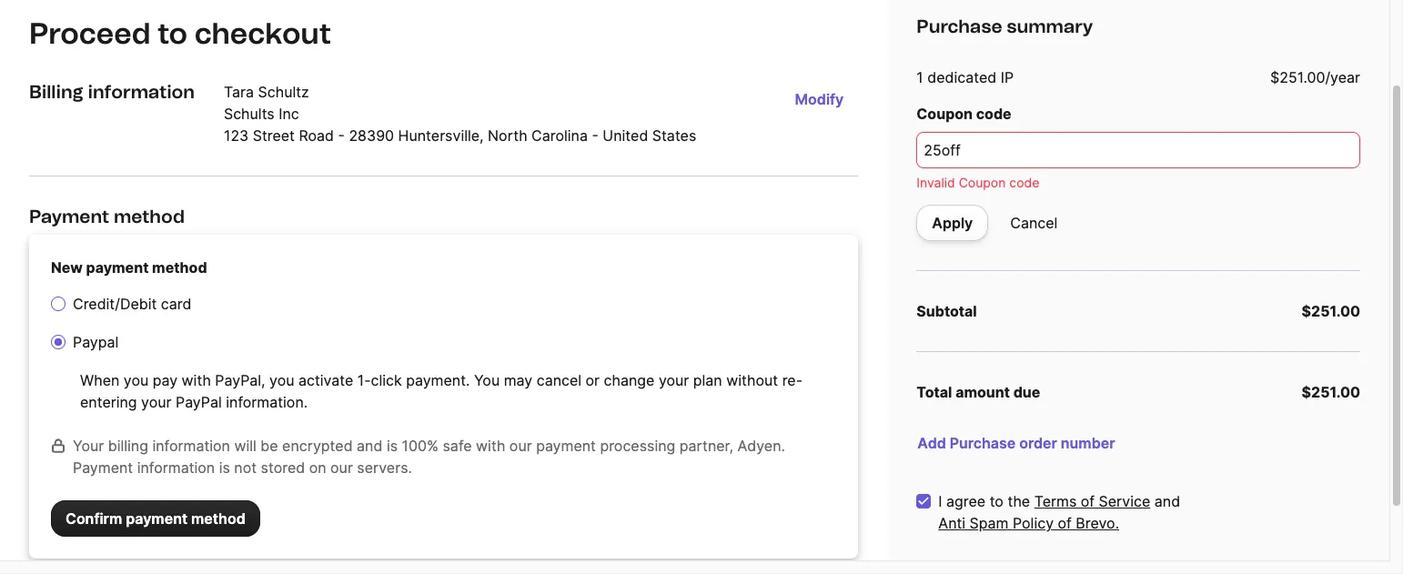 Task type: describe. For each thing, give the bounding box(es) containing it.
terms of service link
[[1034, 490, 1150, 512]]

road
[[299, 126, 334, 145]]

policy
[[1013, 514, 1054, 532]]

schultz
[[258, 83, 309, 101]]

spam
[[970, 514, 1009, 532]]

apply
[[932, 214, 973, 232]]

1 dedicated ip
[[917, 68, 1014, 86]]

terms
[[1034, 492, 1077, 510]]

brevo.
[[1076, 514, 1119, 532]]

0 horizontal spatial your
[[141, 393, 172, 411]]

entering
[[80, 393, 137, 411]]

paypal
[[176, 393, 222, 411]]

$251.00 for subtotal
[[1302, 302, 1360, 320]]

1 - from the left
[[338, 126, 345, 145]]

$251.00 /year
[[1270, 68, 1360, 86]]

dedicated
[[927, 68, 997, 86]]

you
[[474, 371, 500, 389]]

1 vertical spatial code
[[1009, 175, 1039, 190]]

28390
[[349, 126, 394, 145]]

confirm payment method
[[66, 510, 245, 528]]

total amount due
[[917, 383, 1040, 401]]

to inside i agree to the terms of service and anti spam policy of brevo.
[[990, 492, 1004, 510]]

123
[[224, 126, 249, 145]]

coupon code
[[917, 105, 1012, 123]]

will
[[234, 437, 256, 455]]

cancel link
[[1010, 212, 1058, 234]]

with inside when you pay with paypal, you activate 1-click payment. you may cancel or change your plan without re- entering your paypal information.
[[182, 371, 211, 389]]

0 horizontal spatial is
[[219, 459, 230, 477]]

stored
[[261, 459, 305, 477]]

when you pay with paypal, you activate 1-click payment. you may cancel or change your plan without re- entering your paypal information.
[[80, 371, 803, 411]]

i agree to the terms of service and anti spam policy of brevo.
[[938, 492, 1180, 532]]

cancel
[[537, 371, 582, 389]]

billing
[[108, 437, 148, 455]]

payment.
[[406, 371, 470, 389]]

not
[[234, 459, 257, 477]]

due
[[1013, 383, 1040, 401]]

add purchase order number
[[918, 434, 1115, 452]]

2 - from the left
[[592, 126, 599, 145]]

invalid coupon code
[[917, 175, 1039, 190]]

0 vertical spatial purchase
[[917, 15, 1002, 37]]

invalid
[[917, 175, 955, 190]]

0 vertical spatial code
[[976, 105, 1012, 123]]

proceed
[[29, 16, 151, 51]]

schults
[[224, 105, 275, 123]]

purchase inside button
[[950, 434, 1016, 452]]

proceed to checkout
[[29, 16, 331, 51]]

order
[[1019, 434, 1057, 452]]

inc
[[279, 105, 299, 123]]

change
[[604, 371, 655, 389]]

0 vertical spatial information
[[88, 81, 195, 103]]

when
[[80, 371, 119, 389]]

billing information
[[29, 81, 195, 103]]

apply button
[[917, 205, 988, 241]]

modify button
[[780, 81, 858, 117]]

and inside i agree to the terms of service and anti spam policy of brevo.
[[1155, 492, 1180, 510]]

street
[[253, 126, 295, 145]]

tara
[[224, 83, 254, 101]]

carolina
[[531, 126, 588, 145]]

tara schultz schults inc 123 street road - 28390 huntersville, north carolina - united states
[[224, 83, 696, 145]]

adyen.
[[737, 437, 785, 455]]

encrypted
[[282, 437, 353, 455]]

payment inside your billing information will be encrypted and is 100% safe with our payment processing partner, adyen. payment information is not stored on our servers.
[[536, 437, 596, 455]]

pay
[[153, 371, 178, 389]]

payment for confirm payment method
[[126, 510, 187, 528]]

credit/debit card
[[73, 295, 191, 313]]

partner,
[[680, 437, 733, 455]]

plan
[[693, 371, 722, 389]]

add
[[918, 434, 946, 452]]

/year
[[1325, 68, 1360, 86]]

paypal,
[[215, 371, 265, 389]]

and inside your billing information will be encrypted and is 100% safe with our payment processing partner, adyen. payment information is not stored on our servers.
[[357, 437, 383, 455]]

1 vertical spatial coupon
[[959, 175, 1006, 190]]

confirm
[[66, 510, 122, 528]]

subtotal
[[917, 302, 977, 320]]

1 horizontal spatial our
[[509, 437, 532, 455]]

new
[[51, 258, 83, 277]]

1 vertical spatial information
[[152, 437, 230, 455]]

modify
[[795, 90, 844, 108]]

or
[[586, 371, 600, 389]]

checkout
[[194, 16, 331, 51]]



Task type: vqa. For each thing, say whether or not it's contained in the screenshot.
the you to the left
yes



Task type: locate. For each thing, give the bounding box(es) containing it.
activate
[[298, 371, 353, 389]]

$251.00
[[1270, 68, 1325, 86], [1302, 302, 1360, 320], [1302, 383, 1360, 401]]

0 horizontal spatial you
[[124, 371, 149, 389]]

to
[[157, 16, 187, 51], [990, 492, 1004, 510]]

ip
[[1001, 68, 1014, 86]]

coupon right invalid
[[959, 175, 1006, 190]]

0 vertical spatial your
[[659, 371, 689, 389]]

card
[[161, 295, 191, 313]]

your left plan
[[659, 371, 689, 389]]

2 vertical spatial $251.00
[[1302, 383, 1360, 401]]

you up information.
[[269, 371, 294, 389]]

re-
[[782, 371, 803, 389]]

purchase
[[917, 15, 1002, 37], [950, 434, 1016, 452]]

with up paypal
[[182, 371, 211, 389]]

1 vertical spatial payment
[[536, 437, 596, 455]]

0 vertical spatial payment
[[29, 206, 109, 227]]

-
[[338, 126, 345, 145], [592, 126, 599, 145]]

our right safe on the bottom of the page
[[509, 437, 532, 455]]

$251.00 for total amount due
[[1302, 383, 1360, 401]]

1 horizontal spatial you
[[269, 371, 294, 389]]

information down proceed to checkout
[[88, 81, 195, 103]]

with
[[182, 371, 211, 389], [476, 437, 505, 455]]

and right service
[[1155, 492, 1180, 510]]

information.
[[226, 393, 308, 411]]

1 vertical spatial is
[[219, 459, 230, 477]]

our
[[509, 437, 532, 455], [330, 459, 353, 477]]

1 vertical spatial purchase
[[950, 434, 1016, 452]]

purchase up dedicated
[[917, 15, 1002, 37]]

2 vertical spatial information
[[137, 459, 215, 477]]

payment for new payment method
[[86, 258, 149, 277]]

number
[[1061, 434, 1115, 452]]

method
[[114, 206, 185, 227], [152, 258, 207, 277], [191, 510, 245, 528]]

our right on
[[330, 459, 353, 477]]

credit/debit
[[73, 295, 157, 313]]

payment method
[[29, 206, 185, 227]]

united
[[603, 126, 648, 145]]

coupon
[[917, 105, 973, 123], [959, 175, 1006, 190]]

1 vertical spatial to
[[990, 492, 1004, 510]]

0 vertical spatial coupon
[[917, 105, 973, 123]]

you
[[124, 371, 149, 389], [269, 371, 294, 389]]

may
[[504, 371, 533, 389]]

north
[[488, 126, 527, 145]]

0 vertical spatial $251.00
[[1270, 68, 1325, 86]]

method for new payment method
[[152, 258, 207, 277]]

- left united
[[592, 126, 599, 145]]

is left not
[[219, 459, 230, 477]]

and
[[357, 437, 383, 455], [1155, 492, 1180, 510]]

the
[[1008, 492, 1030, 510]]

your billing information will be encrypted and is 100% safe with our payment processing partner, adyen. payment information is not stored on our servers.
[[73, 437, 785, 477]]

method up new payment method
[[114, 206, 185, 227]]

0 vertical spatial of
[[1081, 492, 1095, 510]]

0 horizontal spatial our
[[330, 459, 353, 477]]

anti spam policy of brevo. link
[[938, 512, 1119, 534]]

1 horizontal spatial and
[[1155, 492, 1180, 510]]

payment right "confirm"
[[126, 510, 187, 528]]

code down ip
[[976, 105, 1012, 123]]

1 horizontal spatial -
[[592, 126, 599, 145]]

confirm payment method button
[[51, 500, 260, 537]]

servers.
[[357, 459, 412, 477]]

1 vertical spatial with
[[476, 437, 505, 455]]

on
[[309, 459, 326, 477]]

with inside your billing information will be encrypted and is 100% safe with our payment processing partner, adyen. payment information is not stored on our servers.
[[476, 437, 505, 455]]

huntersville,
[[398, 126, 484, 145]]

method down not
[[191, 510, 245, 528]]

payment inside button
[[126, 510, 187, 528]]

0 vertical spatial to
[[157, 16, 187, 51]]

0 vertical spatial method
[[114, 206, 185, 227]]

0 horizontal spatial -
[[338, 126, 345, 145]]

i
[[938, 492, 942, 510]]

be
[[261, 437, 278, 455]]

1
[[917, 68, 923, 86]]

of down terms
[[1058, 514, 1072, 532]]

0 vertical spatial and
[[357, 437, 383, 455]]

service
[[1099, 492, 1150, 510]]

1 vertical spatial our
[[330, 459, 353, 477]]

payment
[[29, 206, 109, 227], [73, 459, 133, 477]]

0 horizontal spatial of
[[1058, 514, 1072, 532]]

method inside button
[[191, 510, 245, 528]]

1 vertical spatial of
[[1058, 514, 1072, 532]]

your
[[659, 371, 689, 389], [141, 393, 172, 411]]

1 horizontal spatial with
[[476, 437, 505, 455]]

payment down your
[[73, 459, 133, 477]]

coupon down dedicated
[[917, 105, 973, 123]]

to right proceed
[[157, 16, 187, 51]]

purchase summary
[[917, 15, 1093, 37]]

payment inside your billing information will be encrypted and is 100% safe with our payment processing partner, adyen. payment information is not stored on our servers.
[[73, 459, 133, 477]]

1 horizontal spatial your
[[659, 371, 689, 389]]

payment up new
[[29, 206, 109, 227]]

payment down the cancel
[[536, 437, 596, 455]]

of up brevo.
[[1081, 492, 1095, 510]]

1 vertical spatial payment
[[73, 459, 133, 477]]

payment
[[86, 258, 149, 277], [536, 437, 596, 455], [126, 510, 187, 528]]

you left pay
[[124, 371, 149, 389]]

method for confirm payment method
[[191, 510, 245, 528]]

without
[[726, 371, 778, 389]]

2 vertical spatial method
[[191, 510, 245, 528]]

processing
[[600, 437, 675, 455]]

1 horizontal spatial of
[[1081, 492, 1095, 510]]

0 vertical spatial payment
[[86, 258, 149, 277]]

billing
[[29, 81, 83, 103]]

paypal
[[73, 333, 119, 351]]

information down billing
[[137, 459, 215, 477]]

method up card
[[152, 258, 207, 277]]

information down paypal
[[152, 437, 230, 455]]

1 vertical spatial method
[[152, 258, 207, 277]]

0 vertical spatial our
[[509, 437, 532, 455]]

summary
[[1007, 15, 1093, 37]]

states
[[652, 126, 696, 145]]

your
[[73, 437, 104, 455]]

1 horizontal spatial to
[[990, 492, 1004, 510]]

click
[[371, 371, 402, 389]]

None text field
[[917, 132, 1360, 168]]

- right road
[[338, 126, 345, 145]]

1 vertical spatial your
[[141, 393, 172, 411]]

new payment method
[[51, 258, 207, 277]]

safe
[[443, 437, 472, 455]]

0 horizontal spatial to
[[157, 16, 187, 51]]

your down pay
[[141, 393, 172, 411]]

code up cancel link in the top right of the page
[[1009, 175, 1039, 190]]

1 vertical spatial $251.00
[[1302, 302, 1360, 320]]

2 vertical spatial payment
[[126, 510, 187, 528]]

code
[[976, 105, 1012, 123], [1009, 175, 1039, 190]]

0 horizontal spatial with
[[182, 371, 211, 389]]

0 vertical spatial is
[[387, 437, 398, 455]]

1 you from the left
[[124, 371, 149, 389]]

1 horizontal spatial is
[[387, 437, 398, 455]]

0 vertical spatial with
[[182, 371, 211, 389]]

amount
[[956, 383, 1010, 401]]

1 vertical spatial and
[[1155, 492, 1180, 510]]

payment up credit/debit
[[86, 258, 149, 277]]

cancel
[[1010, 214, 1058, 232]]

and up servers.
[[357, 437, 383, 455]]

add purchase order number button
[[903, 425, 1130, 461]]

1-
[[357, 371, 371, 389]]

anti
[[938, 514, 966, 532]]

information
[[88, 81, 195, 103], [152, 437, 230, 455], [137, 459, 215, 477]]

with right safe on the bottom of the page
[[476, 437, 505, 455]]

total
[[917, 383, 952, 401]]

agree
[[946, 492, 986, 510]]

is up servers.
[[387, 437, 398, 455]]

100%
[[402, 437, 439, 455]]

2 you from the left
[[269, 371, 294, 389]]

purchase right add
[[950, 434, 1016, 452]]

0 horizontal spatial and
[[357, 437, 383, 455]]

to left the
[[990, 492, 1004, 510]]



